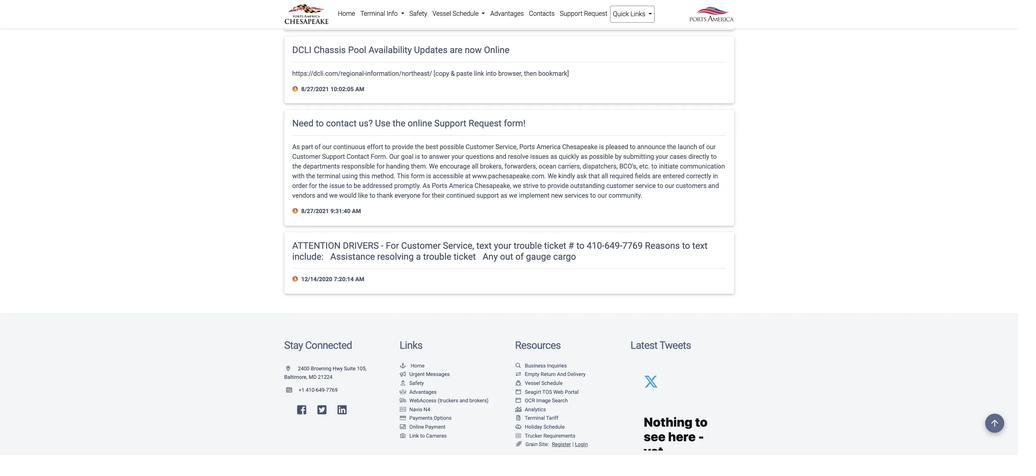 Task type: locate. For each thing, give the bounding box(es) containing it.
text up any
[[477, 240, 492, 251]]

advantages left contacts
[[491, 10, 524, 17]]

1 vertical spatial safety
[[410, 380, 424, 386]]

1 vertical spatial ticket
[[454, 251, 476, 262]]

0 vertical spatial 7769
[[623, 240, 643, 251]]

list alt image
[[515, 434, 522, 439]]

request left form!
[[469, 118, 502, 129]]

resolve
[[508, 153, 529, 161]]

1 horizontal spatial is
[[427, 172, 431, 180]]

register
[[552, 442, 571, 448]]

chesapeake,
[[475, 182, 512, 190]]

credit card front image
[[400, 425, 406, 430]]

schedule down tariff
[[544, 424, 565, 430]]

online right now
[[484, 44, 510, 55]]

0 vertical spatial online
[[484, 44, 510, 55]]

1 horizontal spatial as
[[423, 182, 430, 190]]

to right the link
[[420, 433, 425, 439]]

seagirt tos web portal
[[525, 389, 579, 395]]

holiday schedule
[[525, 424, 565, 430]]

0 horizontal spatial possible
[[440, 143, 464, 151]]

1 vertical spatial all
[[602, 172, 608, 180]]

0 vertical spatial links
[[631, 10, 646, 18]]

customer down part
[[292, 153, 321, 161]]

1 horizontal spatial ticket
[[544, 240, 567, 251]]

7769 left reasons
[[623, 240, 643, 251]]

possible up answer
[[440, 143, 464, 151]]

0 horizontal spatial are
[[450, 44, 463, 55]]

ticket up cargo in the bottom right of the page
[[544, 240, 567, 251]]

provide up new
[[548, 182, 569, 190]]

advantages
[[491, 10, 524, 17], [410, 389, 437, 395]]

 left any
[[478, 251, 481, 262]]

be
[[354, 182, 361, 190]]

1 horizontal spatial possible
[[589, 153, 614, 161]]

to right etc.
[[652, 163, 658, 170]]

quick
[[613, 10, 629, 18]]

0 vertical spatial ports
[[520, 143, 535, 151]]

2 vertical spatial clock image
[[292, 277, 300, 282]]

encourage
[[440, 163, 470, 170]]

customer up a
[[401, 240, 441, 251]]

as down chesapeake
[[581, 153, 588, 161]]

1 clock image from the top
[[292, 13, 300, 18]]

out
[[500, 251, 513, 262]]

0 vertical spatial vessel
[[433, 10, 451, 17]]

1 horizontal spatial trouble
[[514, 240, 542, 251]]

safety link for terminal info link
[[407, 6, 430, 22]]

need
[[292, 118, 314, 129]]

america up the issues on the right of page
[[537, 143, 561, 151]]

advantages up webaccess on the left
[[410, 389, 437, 395]]

the up the cases
[[668, 143, 677, 151]]

to down outstanding
[[591, 192, 596, 199]]

(truckers
[[438, 398, 459, 404]]

vessel schedule link up seagirt
[[515, 380, 563, 386]]

 down attention
[[326, 251, 328, 262]]

0 vertical spatial clock image
[[292, 13, 300, 18]]

1 vertical spatial for
[[309, 182, 317, 190]]

2 horizontal spatial of
[[699, 143, 705, 151]]

your inside attention drivers - for customer service, text your trouble ticket # to     410-649-7769    reasons to text include:  assistance resolving a trouble ticket    any out of gauge cargo
[[494, 240, 512, 251]]

[copy
[[434, 70, 449, 77]]

0 horizontal spatial is
[[415, 153, 420, 161]]

latest tweets
[[631, 339, 691, 351]]

the down terminal
[[319, 182, 328, 190]]

the left best
[[415, 143, 424, 151]]

1 horizontal spatial request
[[584, 10, 608, 17]]

2400 broening hwy suite 105, baltimore, md 21224 link
[[284, 366, 367, 380]]

2400
[[298, 366, 310, 372]]

provide up goal
[[392, 143, 414, 151]]

1 vertical spatial customer
[[292, 153, 321, 161]]

2 horizontal spatial is
[[599, 143, 604, 151]]

1 horizontal spatial 410-
[[587, 240, 605, 251]]

method.
[[372, 172, 396, 180]]

3 8/27/2021 from the top
[[301, 208, 329, 215]]

1 horizontal spatial vessel schedule
[[525, 380, 563, 386]]

649-
[[605, 240, 623, 251], [316, 387, 326, 393]]

0 vertical spatial home
[[338, 10, 355, 17]]

vessel up "updates"
[[433, 10, 451, 17]]

home up urgent
[[411, 363, 425, 369]]

terminal for terminal info
[[361, 10, 385, 17]]

tariff
[[546, 415, 559, 421]]

holiday
[[525, 424, 542, 430]]

hand receiving image
[[400, 390, 406, 395]]

1 safety from the top
[[410, 10, 428, 17]]

links up anchor image
[[400, 339, 423, 351]]

0 vertical spatial support
[[560, 10, 583, 17]]

0 vertical spatial vessel schedule
[[433, 10, 480, 17]]

2 vertical spatial 8/27/2021
[[301, 208, 329, 215]]

exchange image
[[515, 372, 522, 377]]

8/27/2021 left 10:02:17
[[301, 12, 329, 19]]

home link left the 'terminal info' at the top left
[[335, 6, 358, 22]]

browser image
[[515, 390, 522, 395]]

need to contact us? use the online support request form!
[[292, 118, 526, 129]]

ticket left any
[[454, 251, 476, 262]]

online up the link
[[410, 424, 424, 430]]

possible up dispatchers,
[[589, 153, 614, 161]]

1 horizontal spatial 7769
[[623, 240, 643, 251]]

safety right "info"
[[410, 10, 428, 17]]

and
[[557, 371, 567, 378]]

pleased
[[606, 143, 629, 151]]

and down in
[[709, 182, 719, 190]]

safety down urgent
[[410, 380, 424, 386]]

0 vertical spatial america
[[537, 143, 561, 151]]

7769 down 21224
[[326, 387, 338, 393]]

1 vertical spatial vessel
[[525, 380, 540, 386]]

bco's,
[[620, 163, 638, 170]]

2 vertical spatial support
[[322, 153, 345, 161]]

service,
[[496, 143, 518, 151], [443, 240, 474, 251]]

initiate
[[659, 163, 679, 170]]

fields
[[635, 172, 651, 180]]

0 vertical spatial home link
[[335, 6, 358, 22]]

link to cameras
[[410, 433, 447, 439]]

to up submitting
[[630, 143, 636, 151]]

links
[[631, 10, 646, 18], [400, 339, 423, 351]]

1 vertical spatial support
[[435, 118, 467, 129]]

as left part
[[292, 143, 300, 151]]

vendors
[[292, 192, 315, 199]]

for right order in the top of the page
[[309, 182, 317, 190]]

grain site: register | login
[[526, 441, 588, 448]]

of up directly
[[699, 143, 705, 151]]

8/27/2021 right clock icon
[[301, 208, 329, 215]]

2 safety from the top
[[410, 380, 424, 386]]

baltimore,
[[284, 374, 308, 380]]

online
[[484, 44, 510, 55], [410, 424, 424, 430]]

ship image
[[515, 381, 522, 386]]

your up out
[[494, 240, 512, 251]]

0 vertical spatial we
[[429, 163, 438, 170]]

clock image left '12/14/2020' on the left of the page
[[292, 277, 300, 282]]

home left the 'terminal info' at the top left
[[338, 10, 355, 17]]

1 vertical spatial home link
[[400, 363, 425, 369]]

and
[[496, 153, 507, 161], [709, 182, 719, 190], [317, 192, 328, 199], [460, 398, 468, 404]]

1 horizontal spatial for
[[377, 163, 385, 170]]

schedule up now
[[453, 10, 479, 17]]

0 horizontal spatial as
[[292, 143, 300, 151]]

vessel schedule link up now
[[430, 6, 488, 22]]

9:31:40
[[331, 208, 351, 215]]

thank
[[377, 192, 393, 199]]

we
[[429, 163, 438, 170], [548, 172, 557, 180]]

register link
[[551, 442, 571, 448]]

customer
[[466, 143, 494, 151], [292, 153, 321, 161], [401, 240, 441, 251]]

0 horizontal spatial america
[[449, 182, 473, 190]]

0 vertical spatial terminal
[[361, 10, 385, 17]]

1 horizontal spatial vessel
[[525, 380, 540, 386]]

am right the 7:20:14
[[355, 276, 365, 283]]

0 vertical spatial advantages link
[[488, 6, 527, 22]]

2 vertical spatial schedule
[[544, 424, 565, 430]]

1 horizontal spatial home link
[[400, 363, 425, 369]]

online
[[408, 118, 432, 129]]

with
[[292, 172, 305, 180]]

0 horizontal spatial links
[[400, 339, 423, 351]]

support inside the as part of our continuous effort to provide the best possible customer service, ports america chesapeake is pleased to announce the launch of our customer support contact form.  our goal is to answer your questions and resolve issues as quickly as possible by submitting your cases directly to the departments responsible for handing them. we encourage all brokers, forwarders, ocean carriers, dispatchers, bco's, etc. to initiate communication with the terminal using this method. this form is accessible at www.pachesapeake.com.  we kindly ask that all required fields are entered correctly in order for the issue to be addressed promptly.   as ports america chesapeake, we strive to provide outstanding customer service to our customers and vendors and we would like to thank everyone for their continued support as we implement new services to our community.
[[322, 153, 345, 161]]

0 horizontal spatial all
[[472, 163, 479, 170]]

empty
[[525, 371, 540, 378]]

0 horizontal spatial 649-
[[316, 387, 326, 393]]

1 horizontal spatial of
[[516, 251, 524, 262]]

camera image
[[400, 434, 406, 439]]

0 horizontal spatial ticket
[[454, 251, 476, 262]]

0 vertical spatial customer
[[466, 143, 494, 151]]

410- right '+1'
[[306, 387, 316, 393]]

support right contacts
[[560, 10, 583, 17]]

browser image
[[515, 399, 522, 404]]

ports
[[520, 143, 535, 151], [432, 182, 448, 190]]

your up initiate
[[656, 153, 669, 161]]

am right 10:02:17
[[355, 12, 365, 19]]

are inside the as part of our continuous effort to provide the best possible customer service, ports america chesapeake is pleased to announce the launch of our customer support contact form.  our goal is to answer your questions and resolve issues as quickly as possible by submitting your cases directly to the departments responsible for handing them. we encourage all brokers, forwarders, ocean carriers, dispatchers, bco's, etc. to initiate communication with the terminal using this method. this form is accessible at www.pachesapeake.com.  we kindly ask that all required fields are entered correctly in order for the issue to be addressed promptly.   as ports america chesapeake, we strive to provide outstanding customer service to our customers and vendors and we would like to thank everyone for their continued support as we implement new services to our community.
[[652, 172, 662, 180]]

is up "them."
[[415, 153, 420, 161]]

0 vertical spatial vessel schedule link
[[430, 6, 488, 22]]

1 horizontal spatial customer
[[401, 240, 441, 251]]

0 horizontal spatial 7769
[[326, 387, 338, 393]]

is right form
[[427, 172, 431, 180]]

home link for urgent messages link
[[400, 363, 425, 369]]

1 horizontal spatial service,
[[496, 143, 518, 151]]

2 8/27/2021 from the top
[[301, 86, 329, 93]]

2 horizontal spatial as
[[581, 153, 588, 161]]

them.
[[411, 163, 428, 170]]

are right fields
[[652, 172, 662, 180]]

seagirt
[[525, 389, 542, 395]]

1  from the left
[[326, 251, 328, 262]]

2 clock image from the top
[[292, 86, 300, 92]]

3 clock image from the top
[[292, 277, 300, 282]]

clock image up need
[[292, 86, 300, 92]]

safety link right "info"
[[407, 6, 430, 22]]

for left their
[[422, 192, 430, 199]]

are left now
[[450, 44, 463, 55]]

0 horizontal spatial provide
[[392, 143, 414, 151]]

1 vertical spatial terminal
[[525, 415, 545, 421]]

correctly
[[687, 172, 712, 180]]

0 horizontal spatial trouble
[[423, 251, 452, 262]]

support up "departments"
[[322, 153, 345, 161]]

am right 10:02:05
[[355, 86, 365, 93]]

0 vertical spatial provide
[[392, 143, 414, 151]]

stay
[[284, 339, 303, 351]]

all down questions
[[472, 163, 479, 170]]

we
[[513, 182, 521, 190], [329, 192, 338, 199], [509, 192, 518, 199]]

0 horizontal spatial of
[[315, 143, 321, 151]]

support request link
[[558, 6, 610, 22]]

we down answer
[[429, 163, 438, 170]]

0 horizontal spatial ports
[[432, 182, 448, 190]]

terminal left "info"
[[361, 10, 385, 17]]

8/27/2021 down https://dcli.com/regional-
[[301, 86, 329, 93]]

to right like
[[370, 192, 376, 199]]

service
[[636, 182, 656, 190]]

1 horizontal spatial online
[[484, 44, 510, 55]]

home link up urgent
[[400, 363, 425, 369]]

return
[[541, 371, 556, 378]]

hwy
[[333, 366, 343, 372]]

0 horizontal spatial service,
[[443, 240, 474, 251]]

as down form
[[423, 182, 430, 190]]

of inside attention drivers - for customer service, text your trouble ticket # to     410-649-7769    reasons to text include:  assistance resolving a trouble ticket    any out of gauge cargo
[[516, 251, 524, 262]]

1 vertical spatial online
[[410, 424, 424, 430]]

customer
[[607, 182, 634, 190]]

trouble up gauge
[[514, 240, 542, 251]]

0 vertical spatial possible
[[440, 143, 464, 151]]

and up 8/27/2021 9:31:40 am
[[317, 192, 328, 199]]

1 vertical spatial safety link
[[400, 380, 424, 386]]

file invoice image
[[515, 416, 522, 421]]

as up ocean on the right top
[[551, 153, 558, 161]]

customer up questions
[[466, 143, 494, 151]]

ports up their
[[432, 182, 448, 190]]

0 vertical spatial advantages
[[491, 10, 524, 17]]

america up continued at the top left
[[449, 182, 473, 190]]

0 vertical spatial service,
[[496, 143, 518, 151]]

home
[[338, 10, 355, 17], [411, 363, 425, 369]]

7769
[[623, 240, 643, 251], [326, 387, 338, 393]]

navis n4 link
[[400, 406, 430, 413]]

advantages link left contacts
[[488, 6, 527, 22]]

ticket
[[544, 240, 567, 251], [454, 251, 476, 262]]

clock image
[[292, 13, 300, 18], [292, 86, 300, 92], [292, 277, 300, 282]]

410- inside attention drivers - for customer service, text your trouble ticket # to     410-649-7769    reasons to text include:  assistance resolving a trouble ticket    any out of gauge cargo
[[587, 240, 605, 251]]

issue
[[330, 182, 345, 190]]

1 vertical spatial service,
[[443, 240, 474, 251]]

am for 8/27/2021 10:02:17 am
[[355, 12, 365, 19]]

support up best
[[435, 118, 467, 129]]

required
[[610, 172, 634, 180]]

https://dcli.com/regional-information/northeast/ [copy & paste link into browser, then bookmark]
[[292, 70, 569, 77]]

of right out
[[516, 251, 524, 262]]

all right that
[[602, 172, 608, 180]]

webaccess
[[410, 398, 437, 404]]

as down chesapeake,
[[501, 192, 508, 199]]

terminal down analytics
[[525, 415, 545, 421]]

12/14/2020 7:20:14 am
[[300, 276, 365, 283]]

advantages link
[[488, 6, 527, 22], [400, 389, 437, 395]]

am for 8/27/2021 10:02:05 am
[[355, 86, 365, 93]]

0 horizontal spatial home link
[[335, 6, 358, 22]]

credit card image
[[400, 416, 406, 421]]

search image
[[515, 364, 522, 369]]

clock image for 8/27/2021 10:02:05 am
[[292, 86, 300, 92]]

facebook square image
[[297, 405, 306, 415]]

information/northeast/
[[366, 70, 432, 77]]

2 horizontal spatial your
[[656, 153, 669, 161]]

2 vertical spatial for
[[422, 192, 430, 199]]

am for 8/27/2021 9:31:40 am
[[352, 208, 361, 215]]

1 horizontal spatial advantages
[[491, 10, 524, 17]]

we down ocean on the right top
[[548, 172, 557, 180]]

0 vertical spatial 8/27/2021
[[301, 12, 329, 19]]

1 horizontal spatial your
[[494, 240, 512, 251]]

1 horizontal spatial america
[[537, 143, 561, 151]]

am right 9:31:40
[[352, 208, 361, 215]]

0 horizontal spatial advantages link
[[400, 389, 437, 395]]

clock image for 12/14/2020 7:20:14 am
[[292, 277, 300, 282]]

1 horizontal spatial as
[[551, 153, 558, 161]]

649- inside attention drivers - for customer service, text your trouble ticket # to     410-649-7769    reasons to text include:  assistance resolving a trouble ticket    any out of gauge cargo
[[605, 240, 623, 251]]

vessel schedule link
[[430, 6, 488, 22], [515, 380, 563, 386]]

bullhorn image
[[400, 372, 406, 377]]

1 horizontal spatial are
[[652, 172, 662, 180]]

navis n4
[[410, 406, 430, 413]]

request left quick
[[584, 10, 608, 17]]

1 vertical spatial as
[[423, 182, 430, 190]]

ports up resolve
[[520, 143, 535, 151]]

ocean
[[539, 163, 557, 170]]

clock image up dcli
[[292, 13, 300, 18]]

community.
[[609, 192, 643, 199]]

1 vertical spatial home
[[411, 363, 425, 369]]

business inquiries link
[[515, 363, 567, 369]]

vessel down empty
[[525, 380, 540, 386]]

0 vertical spatial ticket
[[544, 240, 567, 251]]

schedule up seagirt tos web portal
[[542, 380, 563, 386]]

1 vertical spatial vessel schedule
[[525, 380, 563, 386]]

pool
[[348, 44, 366, 55]]

is left pleased
[[599, 143, 604, 151]]

contact
[[347, 153, 369, 161]]



Task type: vqa. For each thing, say whether or not it's contained in the screenshot.
Holiday
yes



Task type: describe. For each thing, give the bounding box(es) containing it.
ocr image search link
[[515, 398, 568, 404]]

order
[[292, 182, 308, 190]]

our down entered
[[665, 182, 675, 190]]

form!
[[504, 118, 526, 129]]

0 vertical spatial for
[[377, 163, 385, 170]]

0 horizontal spatial vessel schedule
[[433, 10, 480, 17]]

our
[[389, 153, 400, 161]]

terminal
[[317, 172, 341, 180]]

anchor image
[[400, 364, 406, 369]]

8/27/2021 9:31:40 am
[[300, 208, 361, 215]]

wheat image
[[515, 442, 523, 447]]

0 vertical spatial all
[[472, 163, 479, 170]]

payments options link
[[400, 415, 452, 421]]

in
[[713, 172, 718, 180]]

kindly
[[559, 172, 575, 180]]

2400 broening hwy suite 105, baltimore, md 21224
[[284, 366, 367, 380]]

chassis
[[314, 44, 346, 55]]

webaccess (truckers and brokers) link
[[400, 398, 489, 404]]

10:02:17
[[331, 12, 354, 19]]

105,
[[357, 366, 367, 372]]

to right service
[[658, 182, 664, 190]]

1 horizontal spatial ports
[[520, 143, 535, 151]]

to up "them."
[[422, 153, 428, 161]]

0 vertical spatial are
[[450, 44, 463, 55]]

7769 inside attention drivers - for customer service, text your trouble ticket # to     410-649-7769    reasons to text include:  assistance resolving a trouble ticket    any out of gauge cargo
[[623, 240, 643, 251]]

cases
[[670, 153, 687, 161]]

0 horizontal spatial your
[[452, 153, 464, 161]]

answer
[[429, 153, 450, 161]]

our down outstanding
[[598, 192, 607, 199]]

goal
[[401, 153, 414, 161]]

1 8/27/2021 from the top
[[301, 12, 329, 19]]

best
[[426, 143, 438, 151]]

1 vertical spatial request
[[469, 118, 502, 129]]

at
[[465, 172, 471, 180]]

0 vertical spatial schedule
[[453, 10, 479, 17]]

0 horizontal spatial advantages
[[410, 389, 437, 395]]

8/27/2021 10:02:05 am
[[300, 86, 365, 93]]

form
[[411, 172, 425, 180]]

continued
[[447, 192, 475, 199]]

urgent
[[410, 371, 425, 378]]

tos
[[543, 389, 552, 395]]

the right with
[[306, 172, 315, 180]]

dcli
[[292, 44, 312, 55]]

map marker alt image
[[286, 366, 297, 372]]

link to cameras link
[[400, 433, 447, 439]]

include:
[[292, 251, 324, 262]]

0 horizontal spatial for
[[309, 182, 317, 190]]

and left brokers)
[[460, 398, 468, 404]]

1 vertical spatial links
[[400, 339, 423, 351]]

addressed
[[363, 182, 393, 190]]

user hard hat image
[[400, 381, 406, 386]]

2  from the left
[[478, 251, 481, 262]]

submitting
[[624, 153, 654, 161]]

urgent messages link
[[400, 371, 450, 378]]

would
[[339, 192, 357, 199]]

to right directly
[[711, 153, 717, 161]]

payment
[[425, 424, 446, 430]]

-
[[381, 240, 384, 251]]

schedule for the bells icon
[[544, 424, 565, 430]]

1 vertical spatial 410-
[[306, 387, 316, 393]]

forwarders,
[[505, 163, 537, 170]]

communication
[[680, 163, 725, 170]]

2 vertical spatial is
[[427, 172, 431, 180]]

2 text from the left
[[693, 240, 708, 251]]

online payment link
[[400, 424, 446, 430]]

1 vertical spatial advantages link
[[400, 389, 437, 395]]

0 vertical spatial request
[[584, 10, 608, 17]]

safety inside "link"
[[410, 10, 428, 17]]

into
[[486, 70, 497, 77]]

to right need
[[316, 118, 324, 129]]

to left be
[[347, 182, 352, 190]]

analytics image
[[515, 407, 522, 412]]

bells image
[[515, 425, 522, 430]]

new
[[551, 192, 563, 199]]

phone office image
[[286, 388, 299, 393]]

0 horizontal spatial as
[[501, 192, 508, 199]]

departments
[[303, 163, 340, 170]]

continuous
[[334, 143, 366, 151]]

terminal info
[[361, 10, 400, 17]]

implement
[[519, 192, 550, 199]]

container storage image
[[400, 407, 406, 412]]

part
[[302, 143, 313, 151]]

|
[[573, 441, 574, 448]]

as part of our continuous effort to provide the best possible customer service, ports america chesapeake is pleased to announce the launch of our customer support contact form.  our goal is to answer your questions and resolve issues as quickly as possible by submitting your cases directly to the departments responsible for handing them. we encourage all brokers, forwarders, ocean carriers, dispatchers, bco's, etc. to initiate communication with the terminal using this method. this form is accessible at www.pachesapeake.com.  we kindly ask that all required fields are entered correctly in order for the issue to be addressed promptly.   as ports america chesapeake, we strive to provide outstanding customer service to our customers and vendors and we would like to thank everyone for their continued support as we implement new services to our community.
[[292, 143, 725, 199]]

1 vertical spatial is
[[415, 153, 420, 161]]

promptly.
[[394, 182, 421, 190]]

using
[[342, 172, 358, 180]]

launch
[[678, 143, 697, 151]]

terminal for terminal tariff
[[525, 415, 545, 421]]

info
[[387, 10, 398, 17]]

md
[[309, 374, 317, 380]]

go to top image
[[986, 414, 1005, 433]]

clock image
[[292, 208, 300, 214]]

connected
[[305, 339, 352, 351]]

form.
[[371, 153, 388, 161]]

the right use
[[393, 118, 406, 129]]

assistance
[[330, 251, 375, 262]]

like
[[358, 192, 368, 199]]

schedule for ship "icon"
[[542, 380, 563, 386]]

customer inside attention drivers - for customer service, text your trouble ticket # to     410-649-7769    reasons to text include:  assistance resolving a trouble ticket    any out of gauge cargo
[[401, 240, 441, 251]]

1 vertical spatial we
[[548, 172, 557, 180]]

8/27/2021 for chassis
[[301, 86, 329, 93]]

empty return and delivery
[[525, 371, 586, 378]]

1 horizontal spatial home
[[411, 363, 425, 369]]

announce
[[638, 143, 666, 151]]

our up directly
[[707, 143, 716, 151]]

accessible
[[433, 172, 464, 180]]

twitter square image
[[318, 405, 327, 415]]

online payment
[[410, 424, 446, 430]]

resolving
[[377, 251, 414, 262]]

1 text from the left
[[477, 240, 492, 251]]

to up our on the top left
[[385, 143, 391, 151]]

1 vertical spatial provide
[[548, 182, 569, 190]]

stay connected
[[284, 339, 352, 351]]

#
[[569, 240, 575, 251]]

safety link for urgent messages link
[[400, 380, 424, 386]]

contact
[[326, 118, 357, 129]]

strive
[[523, 182, 539, 190]]

webaccess (truckers and brokers)
[[410, 398, 489, 404]]

any
[[483, 251, 498, 262]]

brokers)
[[470, 398, 489, 404]]

21224
[[318, 374, 333, 380]]

responsible
[[342, 163, 375, 170]]

image
[[537, 398, 551, 404]]

1 vertical spatial trouble
[[423, 251, 452, 262]]

options
[[434, 415, 452, 421]]

and up brokers,
[[496, 153, 507, 161]]

ask
[[577, 172, 587, 180]]

0 horizontal spatial vessel schedule link
[[430, 6, 488, 22]]

holiday schedule link
[[515, 424, 565, 430]]

a
[[416, 251, 421, 262]]

our right part
[[322, 143, 332, 151]]

for
[[386, 240, 399, 251]]

payments options
[[410, 415, 452, 421]]

dispatchers,
[[583, 163, 618, 170]]

carriers,
[[558, 163, 581, 170]]

trucker
[[525, 433, 542, 439]]

grain
[[526, 442, 538, 448]]

8/27/2021 for to
[[301, 208, 329, 215]]

2 horizontal spatial for
[[422, 192, 430, 199]]

2 horizontal spatial customer
[[466, 143, 494, 151]]

to right reasons
[[682, 240, 691, 251]]

directly
[[689, 153, 710, 161]]

service, inside attention drivers - for customer service, text your trouble ticket # to     410-649-7769    reasons to text include:  assistance resolving a trouble ticket    any out of gauge cargo
[[443, 240, 474, 251]]

service, inside the as part of our continuous effort to provide the best possible customer service, ports america chesapeake is pleased to announce the launch of our customer support contact form.  our goal is to answer your questions and resolve issues as quickly as possible by submitting your cases directly to the departments responsible for handing them. we encourage all brokers, forwarders, ocean carriers, dispatchers, bco's, etc. to initiate communication with the terminal using this method. this form is accessible at www.pachesapeake.com.  we kindly ask that all required fields are entered correctly in order for the issue to be addressed promptly.   as ports america chesapeake, we strive to provide outstanding customer service to our customers and vendors and we would like to thank everyone for their continued support as we implement new services to our community.
[[496, 143, 518, 151]]

0 vertical spatial as
[[292, 143, 300, 151]]

navis
[[410, 406, 423, 413]]

2 horizontal spatial support
[[560, 10, 583, 17]]

am for 12/14/2020 7:20:14 am
[[355, 276, 365, 283]]

linkedin image
[[338, 405, 347, 415]]

updates
[[414, 44, 448, 55]]

login
[[575, 442, 588, 448]]

home link for terminal info link
[[335, 6, 358, 22]]

8/27/2021 10:02:17 am
[[300, 12, 365, 19]]

truck container image
[[400, 399, 406, 404]]

contacts link
[[527, 6, 558, 22]]

clock image for 8/27/2021 10:02:17 am
[[292, 13, 300, 18]]

to right strive in the top right of the page
[[540, 182, 546, 190]]

to right #
[[577, 240, 585, 251]]

0 horizontal spatial we
[[429, 163, 438, 170]]

1 horizontal spatial vessel schedule link
[[515, 380, 563, 386]]

+1 410-649-7769 link
[[284, 387, 338, 393]]

drivers
[[343, 240, 379, 251]]

1 vertical spatial america
[[449, 182, 473, 190]]

the up with
[[292, 163, 302, 170]]

0 horizontal spatial vessel
[[433, 10, 451, 17]]

bookmark]
[[539, 70, 569, 77]]

1 vertical spatial 7769
[[326, 387, 338, 393]]



